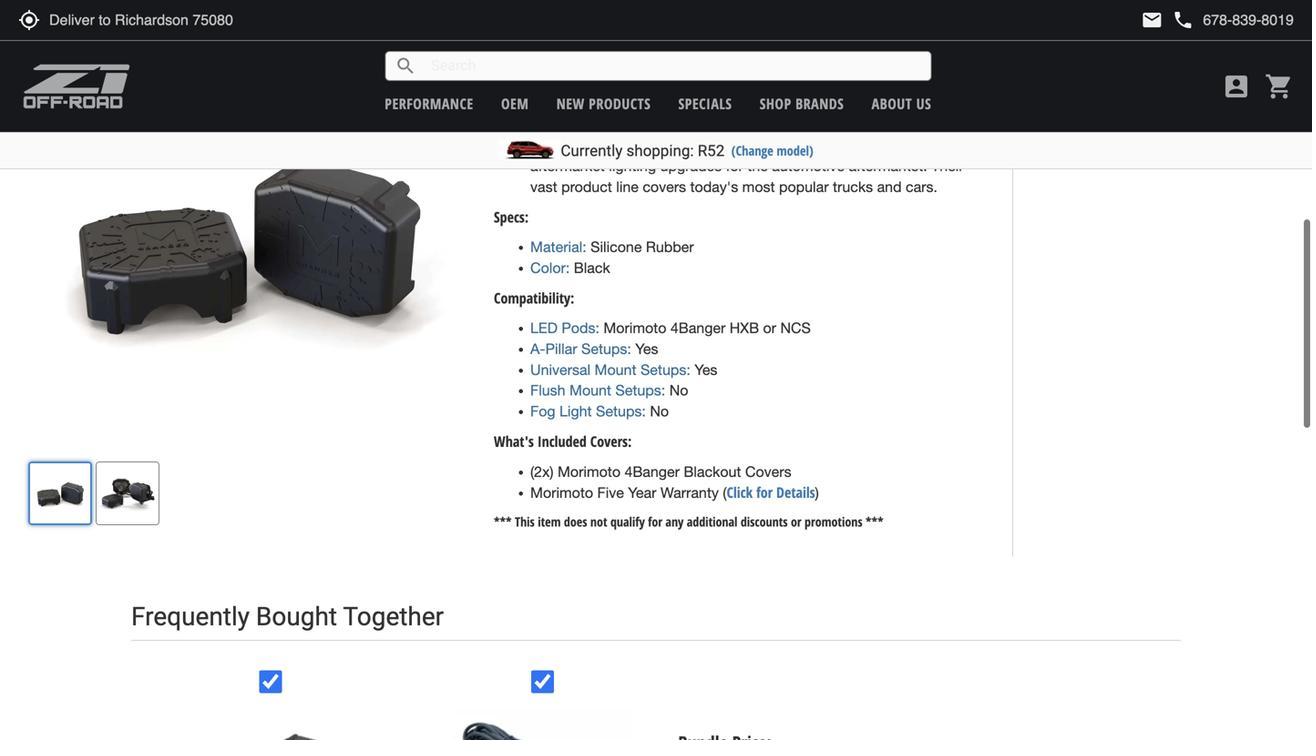 Task type: vqa. For each thing, say whether or not it's contained in the screenshot.


Task type: describe. For each thing, give the bounding box(es) containing it.
molded
[[748, 54, 797, 70]]

and
[[877, 179, 902, 195]]

specs: material: silicone rubber color: black
[[494, 207, 694, 277]]

morimoto, the "automotive lighting benchmark", is globally recognized as the brand to beat when it comes to aftermarket lighting upgrades for the automotive aftermarket. their vast product line covers today's most popular trucks and cars.
[[530, 116, 967, 195]]

you'll
[[877, 95, 911, 112]]

aftermarket
[[530, 158, 605, 175]]

compatibility:
[[494, 288, 574, 308]]

brand
[[704, 137, 742, 154]]

the down 'off-'
[[706, 95, 727, 112]]

resistant,
[[859, 54, 919, 70]]

abuse
[[917, 74, 957, 91]]

from
[[801, 54, 831, 70]]

phone link
[[1172, 9, 1294, 31]]

shop brands
[[760, 94, 844, 113]]

is inside morimoto, the "automotive lighting benchmark", is globally recognized as the brand to beat when it comes to aftermarket lighting upgrades for the automotive aftermarket. their vast product line covers today's most popular trucks and cars.
[[956, 116, 967, 133]]

shop brands link
[[760, 94, 844, 113]]

*** this item does not qualify for any additional discounts or promotions ***
[[494, 514, 884, 531]]

about
[[872, 94, 912, 113]]

automotive
[[772, 158, 845, 175]]

ever
[[915, 95, 943, 112]]

each cover is molded from uv-resistant, outdoor grade, silicon rubber. on or off-road, they'll stand up to the abuse of everyday driving to ensure the first set is the only set you'll ever need.
[[530, 54, 983, 112]]

up
[[855, 74, 871, 91]]

silicon
[[576, 74, 617, 91]]

when
[[796, 137, 832, 154]]

cars.
[[906, 179, 938, 195]]

pods:
[[562, 320, 600, 337]]

mail link
[[1141, 9, 1163, 31]]

2 vertical spatial or
[[791, 514, 802, 531]]

2 vertical spatial morimoto
[[530, 485, 593, 502]]

comes
[[847, 137, 891, 154]]

for inside morimoto, the "automotive lighting benchmark", is globally recognized as the brand to beat when it comes to aftermarket lighting upgrades for the automotive aftermarket. their vast product line covers today's most popular trucks and cars.
[[726, 158, 744, 175]]

together
[[343, 602, 444, 632]]

lighting
[[609, 158, 656, 175]]

z1 motorsports logo image
[[23, 64, 131, 109]]

(2x) morimoto 4banger blackout covers morimoto five year warranty ( click for details )
[[530, 464, 819, 503]]

grade,
[[530, 74, 572, 91]]

led
[[530, 320, 558, 337]]

account_box
[[1222, 72, 1251, 101]]

line
[[616, 179, 639, 195]]

currently
[[561, 142, 623, 160]]

aftermarket.
[[849, 158, 927, 175]]

it
[[836, 137, 843, 154]]

uv-
[[835, 54, 859, 70]]

r52
[[698, 142, 725, 160]]

mail
[[1141, 9, 1163, 31]]

outdoor
[[923, 54, 974, 70]]

2 *** from the left
[[866, 514, 884, 531]]

morimoto,
[[631, 116, 698, 133]]

on
[[671, 74, 690, 91]]

currently shopping: r52 (change model)
[[561, 142, 814, 160]]

mail phone
[[1141, 9, 1194, 31]]

0 horizontal spatial is
[[733, 54, 744, 70]]

they'll
[[772, 74, 810, 91]]

globally
[[530, 137, 581, 154]]

blackout
[[684, 464, 741, 481]]

the down specials
[[702, 116, 722, 133]]

not
[[590, 514, 607, 531]]

1 set from the left
[[759, 95, 779, 112]]

product
[[561, 179, 612, 195]]

any
[[666, 514, 684, 531]]

as
[[661, 137, 676, 154]]

shop
[[760, 94, 792, 113]]

vast
[[530, 179, 557, 195]]

the up upgrades
[[680, 137, 700, 154]]

0 horizontal spatial yes
[[635, 341, 658, 358]]

oem
[[501, 94, 529, 113]]

frequently
[[131, 602, 250, 632]]

new products
[[557, 94, 651, 113]]

to down rubber.
[[641, 95, 654, 112]]

(
[[723, 485, 727, 502]]

0 vertical spatial mount
[[595, 362, 637, 379]]

covers
[[745, 464, 792, 481]]

benchmark",
[[867, 116, 952, 133]]

or inside led pods: morimoto 4banger hxb or ncs a-pillar setups: yes universal mount setups: yes flush mount setups: no fog light setups: no
[[763, 320, 776, 337]]

qualify
[[611, 514, 645, 531]]

included
[[538, 432, 587, 452]]

(2x)
[[530, 464, 554, 481]]

trucks
[[833, 179, 873, 195]]

of
[[961, 74, 973, 91]]

first
[[731, 95, 755, 112]]

year
[[628, 485, 657, 502]]

shatter
[[530, 54, 594, 70]]

about us link
[[872, 94, 932, 113]]

silicone
[[591, 239, 642, 256]]

1 vertical spatial no
[[650, 403, 669, 420]]



Task type: locate. For each thing, give the bounding box(es) containing it.
five
[[597, 485, 624, 502]]

is up "road,"
[[733, 54, 744, 70]]

what's included covers:
[[494, 432, 632, 452]]

"automotive
[[727, 116, 807, 133]]

morimoto right the pods:
[[604, 320, 667, 337]]

item
[[538, 514, 561, 531]]

or
[[694, 74, 708, 91], [763, 320, 776, 337], [791, 514, 802, 531]]

ensure
[[658, 95, 702, 112]]

us
[[917, 94, 932, 113]]

to
[[875, 74, 888, 91], [641, 95, 654, 112], [746, 137, 759, 154], [895, 137, 908, 154]]

the up about us
[[892, 74, 913, 91]]

benchmark:
[[530, 116, 631, 133]]

1 horizontal spatial for
[[726, 158, 744, 175]]

or down details
[[791, 514, 802, 531]]

)
[[815, 485, 819, 502]]

does
[[564, 514, 587, 531]]

to down 'benchmark",'
[[895, 137, 908, 154]]

click
[[727, 483, 753, 503]]

0 vertical spatial 4banger
[[671, 320, 726, 337]]

no
[[670, 383, 688, 399], [650, 403, 669, 420]]

a-
[[530, 341, 546, 358]]

shopping:
[[626, 142, 694, 160]]

need.
[[947, 95, 983, 112]]

None checkbox
[[259, 671, 282, 694]]

cover
[[693, 54, 729, 70]]

discounts
[[741, 514, 788, 531]]

is down they'll
[[783, 95, 793, 112]]

0 vertical spatial is
[[733, 54, 744, 70]]

0 vertical spatial or
[[694, 74, 708, 91]]

4banger up year
[[625, 464, 680, 481]]

None checkbox
[[531, 671, 554, 694]]

about us
[[872, 94, 932, 113]]

off-
[[712, 74, 734, 91]]

mount down the pods:
[[595, 362, 637, 379]]

is down need.
[[956, 116, 967, 133]]

driving
[[593, 95, 637, 112]]

for down brand
[[726, 158, 744, 175]]

hxb
[[730, 320, 759, 337]]

upgrades
[[660, 158, 722, 175]]

phone
[[1172, 9, 1194, 31]]

model)
[[777, 142, 814, 159]]

fog
[[530, 403, 556, 420]]

***
[[494, 514, 512, 531], [866, 514, 884, 531]]

lighting
[[811, 116, 863, 133]]

2 horizontal spatial or
[[791, 514, 802, 531]]

account_box link
[[1218, 72, 1256, 101]]

(change
[[732, 142, 774, 159]]

warranty
[[661, 485, 719, 502]]

0 vertical spatial yes
[[635, 341, 658, 358]]

the
[[892, 74, 913, 91], [706, 95, 727, 112], [797, 95, 818, 112], [702, 116, 722, 133], [680, 137, 700, 154], [748, 158, 768, 175]]

Search search field
[[417, 52, 931, 80]]

2 set from the left
[[853, 95, 873, 112]]

today's
[[690, 179, 738, 195]]

1 horizontal spatial ***
[[866, 514, 884, 531]]

0 vertical spatial for
[[726, 158, 744, 175]]

setups:
[[581, 341, 631, 358], [641, 362, 691, 379], [616, 383, 666, 399], [596, 403, 646, 420]]

1 vertical spatial for
[[756, 483, 773, 503]]

0 vertical spatial morimoto
[[604, 320, 667, 337]]

light
[[560, 403, 592, 420]]

new
[[557, 94, 585, 113]]

products
[[589, 94, 651, 113]]

to down "automotive
[[746, 137, 759, 154]]

set up "automotive
[[759, 95, 779, 112]]

shatter proof:
[[530, 54, 656, 70]]

to right the up
[[875, 74, 888, 91]]

1 vertical spatial mount
[[570, 383, 611, 399]]

1 vertical spatial or
[[763, 320, 776, 337]]

specs:
[[494, 207, 529, 227]]

click for details link
[[727, 483, 815, 503]]

specials link
[[679, 94, 732, 113]]

recognized
[[585, 137, 657, 154]]

4banger inside led pods: morimoto 4banger hxb or ncs a-pillar setups: yes universal mount setups: yes flush mount setups: no fog light setups: no
[[671, 320, 726, 337]]

set
[[759, 95, 779, 112], [853, 95, 873, 112]]

yes
[[635, 341, 658, 358], [695, 362, 718, 379]]

for inside (2x) morimoto 4banger blackout covers morimoto five year warranty ( click for details )
[[756, 483, 773, 503]]

led pods: morimoto 4banger hxb or ncs a-pillar setups: yes universal mount setups: yes flush mount setups: no fog light setups: no
[[530, 320, 811, 420]]

covers
[[643, 179, 686, 195]]

1 horizontal spatial is
[[783, 95, 793, 112]]

1 *** from the left
[[494, 514, 512, 531]]

morimoto inside led pods: morimoto 4banger hxb or ncs a-pillar setups: yes universal mount setups: yes flush mount setups: no fog light setups: no
[[604, 320, 667, 337]]

0 horizontal spatial or
[[694, 74, 708, 91]]

my_location
[[18, 9, 40, 31]]

color:
[[530, 260, 570, 277]]

2 horizontal spatial is
[[956, 116, 967, 133]]

1 horizontal spatial or
[[763, 320, 776, 337]]

for left any
[[648, 514, 663, 531]]

1 vertical spatial 4banger
[[625, 464, 680, 481]]

no up (2x) morimoto 4banger blackout covers morimoto five year warranty ( click for details )
[[650, 403, 669, 420]]

ncs
[[781, 320, 811, 337]]

1 horizontal spatial yes
[[695, 362, 718, 379]]

4banger inside (2x) morimoto 4banger blackout covers morimoto five year warranty ( click for details )
[[625, 464, 680, 481]]

or right on
[[694, 74, 708, 91]]

rubber.
[[621, 74, 667, 91]]

popular
[[779, 179, 829, 195]]

material:
[[530, 239, 587, 256]]

proof:
[[598, 54, 652, 70]]

frequently bought together
[[131, 602, 444, 632]]

additional
[[687, 514, 738, 531]]

set down the up
[[853, 95, 873, 112]]

mount up light
[[570, 383, 611, 399]]

promotions
[[805, 514, 863, 531]]

morimoto up the five
[[558, 464, 621, 481]]

1 vertical spatial morimoto
[[558, 464, 621, 481]]

what's
[[494, 432, 534, 452]]

performance link
[[385, 94, 474, 113]]

0 horizontal spatial ***
[[494, 514, 512, 531]]

the down they'll
[[797, 95, 818, 112]]

morimoto down (2x)
[[530, 485, 593, 502]]

2 vertical spatial for
[[648, 514, 663, 531]]

0 horizontal spatial set
[[759, 95, 779, 112]]

0 horizontal spatial for
[[648, 514, 663, 531]]

road,
[[734, 74, 768, 91]]

for down covers
[[756, 483, 773, 503]]

black
[[574, 260, 610, 277]]

this
[[515, 514, 535, 531]]

no up blackout
[[670, 383, 688, 399]]

search
[[395, 55, 417, 77]]

universal
[[530, 362, 591, 379]]

1 vertical spatial yes
[[695, 362, 718, 379]]

1 vertical spatial is
[[783, 95, 793, 112]]

stand
[[814, 74, 851, 91]]

1 horizontal spatial set
[[853, 95, 873, 112]]

details
[[776, 483, 815, 503]]

oem link
[[501, 94, 529, 113]]

the up most
[[748, 158, 768, 175]]

beat
[[763, 137, 792, 154]]

2 vertical spatial is
[[956, 116, 967, 133]]

2 horizontal spatial for
[[756, 483, 773, 503]]

pillar
[[546, 341, 577, 358]]

or inside each cover is molded from uv-resistant, outdoor grade, silicon rubber. on or off-road, they'll stand up to the abuse of everyday driving to ensure the first set is the only set you'll ever need.
[[694, 74, 708, 91]]

*** right promotions
[[866, 514, 884, 531]]

shopping_cart
[[1265, 72, 1294, 101]]

(change model) link
[[732, 142, 814, 159]]

0 vertical spatial no
[[670, 383, 688, 399]]

4banger
[[671, 320, 726, 337], [625, 464, 680, 481]]

*** left this
[[494, 514, 512, 531]]

4banger left hxb
[[671, 320, 726, 337]]

or right hxb
[[763, 320, 776, 337]]

each
[[656, 54, 689, 70]]



